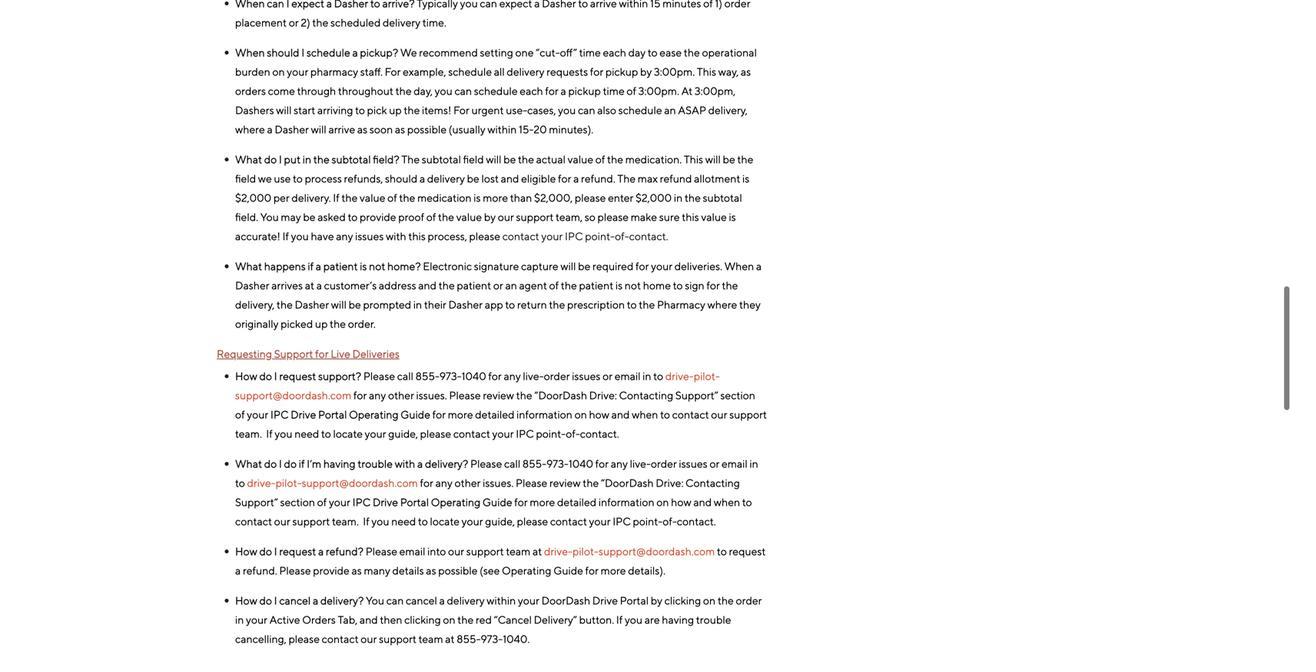 Task type: locate. For each thing, give the bounding box(es) containing it.
value
[[568, 153, 593, 166], [360, 191, 385, 204], [456, 211, 482, 223], [701, 211, 727, 223]]

3:00pm. down ease
[[654, 65, 695, 78]]

of- for drive-pilot-support@doordash.com
[[663, 515, 677, 528]]

call
[[397, 370, 413, 382], [504, 457, 521, 470]]

2 vertical spatial issues
[[679, 457, 708, 470]]

0 horizontal spatial review
[[483, 389, 514, 401]]

contact. for drive-pilot- support@doordash.com
[[580, 427, 619, 440]]

1 horizontal spatial email
[[615, 370, 641, 382]]

not left home in the top of the page
[[625, 279, 641, 292]]

setting
[[480, 46, 513, 59]]

if left i'm
[[299, 457, 305, 470]]

dasher up picked
[[295, 298, 329, 311]]

any
[[336, 230, 353, 243], [504, 370, 521, 382], [369, 389, 386, 401], [611, 457, 628, 470], [435, 476, 453, 489]]

drive-pilot-support@doordash.com link down i'm
[[247, 476, 418, 489]]

support@doordash.com inside the drive-pilot- support@doordash.com
[[235, 389, 351, 401]]

soon
[[370, 123, 393, 136]]

our inside you can cancel a delivery within your doordash drive portal by clicking on the order in your active orders tab, and then clicking on the red "cancel delivery" button. if you are having trouble cancelling, please contact our support team at 855-973-1040.
[[361, 632, 377, 645]]

guide, for how do i request support?
[[388, 427, 418, 440]]

section for drive-pilot- support@doordash.com
[[720, 389, 755, 401]]

issues. down "how do i request support? please call 855-973-1040 for any live-order issues or email in to"
[[416, 389, 447, 401]]

2 vertical spatial 855-
[[457, 632, 481, 645]]

trouble inside you can cancel a delivery within your doordash drive portal by clicking on the order in your active orders tab, and then clicking on the red "cancel delivery" button. if you are having trouble cancelling, please contact our support team at 855-973-1040.
[[696, 613, 731, 626]]

and inside you can cancel a delivery within your doordash drive portal by clicking on the order in your active orders tab, and then clicking on the red "cancel delivery" button. if you are having trouble cancelling, please contact our support team at 855-973-1040.
[[360, 613, 378, 626]]

guide
[[401, 408, 430, 421], [483, 496, 512, 508], [554, 564, 583, 577]]

855-
[[416, 370, 440, 382], [523, 457, 547, 470], [457, 632, 481, 645]]

0 horizontal spatial of-
[[566, 427, 580, 440]]

you up then
[[366, 594, 384, 607]]

guide, up 'how do i request a refund? please email into our support team at drive-pilot-support@doordash.com'
[[485, 515, 515, 528]]

point-
[[585, 230, 615, 243], [536, 427, 566, 440], [633, 515, 663, 528]]

1 horizontal spatial operating
[[431, 496, 481, 508]]

0 horizontal spatial pilot-
[[276, 476, 302, 489]]

2 vertical spatial email
[[399, 545, 425, 558]]

0 horizontal spatial field
[[235, 172, 256, 185]]

1 horizontal spatial trouble
[[696, 613, 731, 626]]

medication.
[[625, 153, 682, 166]]

this inside we recommend setting one "cut-off" time each day to ease the operational burden on your pharmacy staff. for example, schedule all delivery requests for pickup by 3:00pm. this way, as orders come through throughout the day, you can schedule each for a pickup time of 3:00pm. at 3:00pm, dashers will start arriving to pick up the items! for urgent use-cases, you can also schedule an asap delivery, where a dasher will arrive as soon as possible (usually within 15-20 minutes).
[[697, 65, 716, 78]]

by
[[640, 65, 652, 78], [484, 211, 496, 223], [651, 594, 663, 607]]

can inside typically you can expect a dasher to arrive within 15 minutes of 1) order placement or 2) the scheduled delivery time.
[[480, 0, 497, 10]]

team up "cancel
[[506, 545, 531, 558]]

portal up into
[[400, 496, 429, 508]]

0 horizontal spatial locate
[[333, 427, 363, 440]]

ipc drive portal operating guide for what do i do if i'm having trouble with a delivery?
[[352, 496, 512, 508]]

973- inside you can cancel a delivery within your doordash drive portal by clicking on the order in your active orders tab, and then clicking on the red "cancel delivery" button. if you are having trouble cancelling, please contact our support team at 855-973-1040.
[[481, 632, 503, 645]]

1 vertical spatial drive:
[[656, 476, 684, 489]]

support@doordash.com for drive-pilot-support@doordash.com
[[302, 476, 418, 489]]

pilot- for drive-pilot- support@doordash.com
[[694, 370, 720, 382]]

0 horizontal spatial call
[[397, 370, 413, 382]]

drive-pilot-support@doordash.com link up details).
[[544, 545, 715, 558]]

information down the drive-pilot- support@doordash.com
[[517, 408, 573, 421]]

value down allotment at the right top of page
[[701, 211, 727, 223]]

within up "cancel
[[487, 594, 516, 607]]

with
[[386, 230, 406, 243], [395, 457, 415, 470]]

operating for what do i do if i'm having trouble with a delivery?
[[431, 496, 481, 508]]

3:00pm. left the at
[[638, 85, 679, 97]]

please
[[575, 191, 606, 204], [598, 211, 629, 223], [469, 230, 500, 243], [420, 427, 451, 440], [517, 515, 548, 528], [289, 632, 320, 645]]

0 vertical spatial clicking
[[665, 594, 701, 607]]

portal inside you can cancel a delivery within your doordash drive portal by clicking on the order in your active orders tab, and then clicking on the red "cancel delivery" button. if you are having trouble cancelling, please contact our support team at 855-973-1040.
[[620, 594, 649, 607]]

for any other issues. please review the "doordash drive: contacting support" section of your
[[235, 389, 758, 421], [235, 476, 742, 508]]

in
[[303, 153, 311, 166], [674, 191, 683, 204], [413, 298, 422, 311], [643, 370, 651, 382], [750, 457, 758, 470], [235, 613, 244, 626]]

1 horizontal spatial cancel
[[406, 594, 437, 607]]

recommend
[[419, 46, 478, 59]]

1 horizontal spatial up
[[389, 104, 402, 116]]

cancel up 'active'
[[279, 594, 311, 607]]

this right sure
[[682, 211, 699, 223]]

1 what from the top
[[235, 153, 262, 166]]

1 vertical spatial delivery?
[[320, 594, 364, 607]]

possible down items!
[[407, 123, 447, 136]]

a inside typically you can expect a dasher to arrive within 15 minutes of 1) order placement or 2) the scheduled delivery time.
[[534, 0, 540, 10]]

at right arrives
[[305, 279, 314, 292]]

1 horizontal spatial guide,
[[485, 515, 515, 528]]

refund. inside to request a refund. please provide as many details as possible (see operating guide for more details).
[[243, 564, 277, 577]]

issues. for how do i request support?
[[416, 389, 447, 401]]

other for what do i do if i'm having trouble with a delivery?
[[455, 476, 481, 489]]

2 for any other issues. please review the "doordash drive: contacting support" section of your from the top
[[235, 476, 742, 508]]

issues inside the subtotal field will be the actual value of the medication. this will be the field we use to process refunds, should a delivery be lost and eligible for a refund. the max refund allotment is $2,000 per delivery. if the value of the medication is more than $2,000, please enter $2,000 in the subtotal field. you may be asked to provide proof of the value by our support team, so please make sure this value is accurate! if you have any issues with this process, please
[[355, 230, 384, 243]]

1 vertical spatial team
[[419, 632, 443, 645]]

1 vertical spatial of-
[[566, 427, 580, 440]]

our
[[498, 211, 514, 223], [711, 408, 727, 421], [274, 515, 290, 528], [448, 545, 464, 558], [361, 632, 377, 645]]

2 for more detailed information on how and when to contact our support team.  if you need to locate your guide, please contact your ipc point-of-contact. from the top
[[235, 496, 754, 528]]

2 vertical spatial of-
[[663, 515, 677, 528]]

within inside you can cancel a delivery within your doordash drive portal by clicking on the order in your active orders tab, and then clicking on the red "cancel delivery" button. if you are having trouble cancelling, please contact our support team at 855-973-1040.
[[487, 594, 516, 607]]

your inside electronic signature capture will be required for your deliveries. when a dasher arrives at a customer's address and the patient or an agent of the patient is not home to sign for the delivery, the dasher will be prompted in their dasher app to return the prescription to the pharmacy where they originally picked up the order.
[[651, 260, 673, 273]]

drive
[[291, 408, 316, 421], [373, 496, 398, 508], [592, 594, 618, 607]]

0 horizontal spatial drive-
[[247, 476, 276, 489]]

2 $2,000 from the left
[[636, 191, 672, 204]]

delivery.
[[292, 191, 331, 204]]

1 vertical spatial support@doordash.com
[[302, 476, 418, 489]]

need
[[295, 427, 319, 440], [391, 515, 416, 528]]

email
[[615, 370, 641, 382], [722, 457, 748, 470], [399, 545, 425, 558]]

0 vertical spatial within
[[619, 0, 648, 10]]

1 horizontal spatial information
[[599, 496, 655, 508]]

how for drive-pilot- support@doordash.com
[[589, 408, 610, 421]]

1 vertical spatial should
[[385, 172, 418, 185]]

delivery, down 3:00pm,
[[708, 104, 748, 116]]

2 vertical spatial operating
[[502, 564, 551, 577]]

drive- for drive-pilot- support@doordash.com
[[665, 370, 694, 382]]

support" for drive-pilot-support@doordash.com
[[235, 496, 278, 508]]

section for drive-pilot-support@doordash.com
[[280, 496, 315, 508]]

by down lost
[[484, 211, 496, 223]]

1 vertical spatial support"
[[235, 496, 278, 508]]

1 horizontal spatial live-
[[630, 457, 651, 470]]

field up lost
[[463, 153, 484, 166]]

1 vertical spatial drive-
[[247, 476, 276, 489]]

1 vertical spatial this
[[684, 153, 703, 166]]

2 horizontal spatial contact.
[[677, 515, 716, 528]]

portal for what do i do if i'm having trouble with a delivery?
[[400, 496, 429, 508]]

3 what from the top
[[235, 457, 262, 470]]

you left may
[[260, 211, 279, 223]]

customer's
[[324, 279, 377, 292]]

1 for more detailed information on how and when to contact our support team.  if you need to locate your guide, please contact your ipc point-of-contact. from the top
[[235, 408, 769, 440]]

refund
[[660, 172, 692, 185]]

how for how do i cancel a delivery?
[[235, 594, 257, 607]]

each left day
[[603, 46, 626, 59]]

for any other issues. please review the "doordash drive: contacting support" section of your for how do i request support?
[[235, 389, 758, 421]]

time right off"
[[579, 46, 601, 59]]

time up "also"
[[603, 85, 625, 97]]

the
[[401, 153, 420, 166], [618, 172, 636, 185]]

schedule right "also"
[[618, 104, 662, 116]]

be up allotment at the right top of page
[[723, 153, 735, 166]]

you inside the subtotal field will be the actual value of the medication. this will be the field we use to process refunds, should a delivery be lost and eligible for a refund. the max refund allotment is $2,000 per delivery. if the value of the medication is more than $2,000, please enter $2,000 in the subtotal field. you may be asked to provide proof of the value by our support team, so please make sure this value is accurate! if you have any issues with this process, please
[[260, 211, 279, 223]]

items!
[[422, 104, 451, 116]]

operating for how do i request support?
[[349, 408, 399, 421]]

max
[[638, 172, 658, 185]]

delivery, inside electronic signature capture will be required for your deliveries. when a dasher arrives at a customer's address and the patient or an agent of the patient is not home to sign for the delivery, the dasher will be prompted in their dasher app to return the prescription to the pharmacy where they originally picked up the order.
[[235, 298, 275, 311]]

dasher inside typically you can expect a dasher to arrive within 15 minutes of 1) order placement or 2) the scheduled delivery time.
[[542, 0, 576, 10]]

0 horizontal spatial portal
[[318, 408, 347, 421]]

will
[[276, 104, 292, 116], [311, 123, 327, 136], [486, 153, 502, 166], [705, 153, 721, 166], [561, 260, 576, 273], [331, 298, 347, 311]]

15
[[650, 0, 661, 10]]

pickup
[[606, 65, 638, 78], [568, 85, 601, 97]]

operating right (see
[[502, 564, 551, 577]]

drive for drive-pilot- support@doordash.com
[[291, 408, 316, 421]]

0 vertical spatial if
[[308, 260, 314, 273]]

point- down so
[[585, 230, 615, 243]]

or inside electronic signature capture will be required for your deliveries. when a dasher arrives at a customer's address and the patient or an agent of the patient is not home to sign for the delivery, the dasher will be prompted in their dasher app to return the prescription to the pharmacy where they originally picked up the order.
[[493, 279, 503, 292]]

support@doordash.com up details).
[[599, 545, 715, 558]]

support inside you can cancel a delivery within your doordash drive portal by clicking on the order in your active orders tab, and then clicking on the red "cancel delivery" button. if you are having trouble cancelling, please contact our support team at 855-973-1040.
[[379, 632, 417, 645]]

refunds,
[[344, 172, 383, 185]]

delivery, inside we recommend setting one "cut-off" time each day to ease the operational burden on your pharmacy staff. for example, schedule all delivery requests for pickup by 3:00pm. this way, as orders come through throughout the day, you can schedule each for a pickup time of 3:00pm. at 3:00pm, dashers will start arriving to pick up the items! for urgent use-cases, you can also schedule an asap delivery, where a dasher will arrive as soon as possible (usually within 15-20 minutes).
[[708, 104, 748, 116]]

schedule down all
[[474, 85, 518, 97]]

1 vertical spatial provide
[[313, 564, 350, 577]]

ipc up details).
[[613, 515, 631, 528]]

for right staff.
[[385, 65, 401, 78]]

be
[[504, 153, 516, 166], [723, 153, 735, 166], [467, 172, 479, 185], [303, 211, 316, 223], [578, 260, 591, 273], [349, 298, 361, 311]]

in inside "please call 855-973-1040 for any live-order issues or email in to"
[[750, 457, 758, 470]]

2 vertical spatial contact.
[[677, 515, 716, 528]]

dasher
[[542, 0, 576, 10], [275, 123, 309, 136], [235, 279, 269, 292], [295, 298, 329, 311], [449, 298, 483, 311]]

what do i put in the subtotal field?
[[235, 153, 401, 166]]

provide inside the subtotal field will be the actual value of the medication. this will be the field we use to process refunds, should a delivery be lost and eligible for a refund. the max refund allotment is $2,000 per delivery. if the value of the medication is more than $2,000, please enter $2,000 in the subtotal field. you may be asked to provide proof of the value by our support team, so please make sure this value is accurate! if you have any issues with this process, please
[[360, 211, 396, 223]]

need for drive-pilot- support@doordash.com
[[295, 427, 319, 440]]

please up to request a refund. please provide as many details as possible (see operating guide for more details).
[[517, 515, 548, 528]]

is
[[742, 172, 750, 185], [474, 191, 481, 204], [729, 211, 736, 223], [360, 260, 367, 273], [616, 279, 623, 292]]

0 vertical spatial provide
[[360, 211, 396, 223]]

if
[[308, 260, 314, 273], [299, 457, 305, 470]]

1)
[[715, 0, 722, 10]]

1 how from the top
[[235, 370, 257, 382]]

1 horizontal spatial drive-
[[544, 545, 573, 558]]

in inside the subtotal field will be the actual value of the medication. this will be the field we use to process refunds, should a delivery be lost and eligible for a refund. the max refund allotment is $2,000 per delivery. if the value of the medication is more than $2,000, please enter $2,000 in the subtotal field. you may be asked to provide proof of the value by our support team, so please make sure this value is accurate! if you have any issues with this process, please
[[674, 191, 683, 204]]

can up then
[[386, 594, 404, 607]]

ipc drive portal operating guide for how do i request support?
[[270, 408, 430, 421]]

0 horizontal spatial section
[[280, 496, 315, 508]]

pilot-
[[694, 370, 720, 382], [276, 476, 302, 489], [573, 545, 599, 558]]

details).
[[628, 564, 666, 577]]

per
[[273, 191, 290, 204]]

0 horizontal spatial other
[[388, 389, 414, 401]]

refund. up how do i cancel a delivery?
[[243, 564, 277, 577]]

field
[[463, 153, 484, 166], [235, 172, 256, 185]]

section
[[720, 389, 755, 401], [280, 496, 315, 508]]

team inside you can cancel a delivery within your doordash drive portal by clicking on the order in your active orders tab, and then clicking on the red "cancel delivery" button. if you are having trouble cancelling, please contact our support team at 855-973-1040.
[[419, 632, 443, 645]]

2 horizontal spatial point-
[[633, 515, 663, 528]]

1 horizontal spatial contact.
[[629, 230, 668, 243]]

1 vertical spatial the
[[618, 172, 636, 185]]

0 vertical spatial review
[[483, 389, 514, 401]]

guide for how do i request support?
[[401, 408, 430, 421]]

1 for any other issues. please review the "doordash drive: contacting support" section of your from the top
[[235, 389, 758, 421]]

picked
[[281, 317, 313, 330]]

0 vertical spatial section
[[720, 389, 755, 401]]

we recommend setting one "cut-off" time each day to ease the operational burden on your pharmacy staff. for example, schedule all delivery requests for pickup by 3:00pm. this way, as orders come through throughout the day, you can schedule each for a pickup time of 3:00pm. at 3:00pm, dashers will start arriving to pick up the items! for urgent use-cases, you can also schedule an asap delivery, where a dasher will arrive as soon as possible (usually within 15-20 minutes).
[[235, 46, 759, 136]]

we
[[258, 172, 272, 185]]

clicking
[[665, 594, 701, 607], [404, 613, 441, 626]]

can left expect
[[480, 0, 497, 10]]

drive- inside the drive-pilot- support@doordash.com
[[665, 370, 694, 382]]

should
[[267, 46, 299, 59], [385, 172, 418, 185]]

will down customer's
[[331, 298, 347, 311]]

you left are at the bottom of the page
[[625, 613, 643, 626]]

2 horizontal spatial 973-
[[547, 457, 569, 470]]

trouble up 'drive-pilot-support@doordash.com' at the left of the page
[[358, 457, 393, 470]]

an
[[664, 104, 676, 116], [505, 279, 517, 292]]

1 horizontal spatial of-
[[615, 230, 629, 243]]

"doordash for how do i request support?
[[534, 389, 587, 401]]

(usually
[[449, 123, 486, 136]]

operating
[[349, 408, 399, 421], [431, 496, 481, 508], [502, 564, 551, 577]]

any inside "please call 855-973-1040 for any live-order issues or email in to"
[[611, 457, 628, 470]]

2 vertical spatial guide
[[554, 564, 583, 577]]

locate up what do i do if i'm having trouble with a delivery?
[[333, 427, 363, 440]]

pilot- for drive-pilot-support@doordash.com
[[276, 476, 302, 489]]

how for how do i request support? please call 855-973-1040 for any live-order issues or email in to
[[235, 370, 257, 382]]

can left "also"
[[578, 104, 595, 116]]

support"
[[676, 389, 718, 401], [235, 496, 278, 508]]

3 how from the top
[[235, 594, 257, 607]]

within inside typically you can expect a dasher to arrive within 15 minutes of 1) order placement or 2) the scheduled delivery time.
[[619, 0, 648, 10]]

2 cancel from the left
[[406, 594, 437, 607]]

2 vertical spatial point-
[[633, 515, 663, 528]]

3:00pm,
[[695, 85, 736, 97]]

delivery?
[[425, 457, 468, 470], [320, 594, 364, 607]]

2 vertical spatial portal
[[620, 594, 649, 607]]

with down proof
[[386, 230, 406, 243]]

how
[[589, 408, 610, 421], [671, 496, 691, 508]]

delivery, up originally on the left
[[235, 298, 275, 311]]

other up 'how do i request a refund? please email into our support team at drive-pilot-support@doordash.com'
[[455, 476, 481, 489]]

use
[[274, 172, 291, 185]]

0 horizontal spatial for
[[385, 65, 401, 78]]

1 horizontal spatial how
[[671, 496, 691, 508]]

of inside we recommend setting one "cut-off" time each day to ease the operational burden on your pharmacy staff. for example, schedule all delivery requests for pickup by 3:00pm. this way, as orders come through throughout the day, you can schedule each for a pickup time of 3:00pm. at 3:00pm, dashers will start arriving to pick up the items! for urgent use-cases, you can also schedule an asap delivery, where a dasher will arrive as soon as possible (usually within 15-20 minutes).
[[627, 85, 636, 97]]

drive up button.
[[592, 594, 618, 607]]

order inside typically you can expect a dasher to arrive within 15 minutes of 1) order placement or 2) the scheduled delivery time.
[[724, 0, 751, 10]]

portal up are at the bottom of the page
[[620, 594, 649, 607]]

be left required
[[578, 260, 591, 273]]

detailed for what do i do if i'm having trouble with a delivery?
[[557, 496, 597, 508]]

1 vertical spatial point-
[[536, 427, 566, 440]]

do for how do i request a refund? please email into our support team at drive-pilot-support@doordash.com
[[259, 545, 272, 558]]

support@doordash.com down support
[[235, 389, 351, 401]]

i for when should i schedule a pickup?
[[301, 46, 305, 59]]

not inside electronic signature capture will be required for your deliveries. when a dasher arrives at a customer's address and the patient or an agent of the patient is not home to sign for the delivery, the dasher will be prompted in their dasher app to return the prescription to the pharmacy where they originally picked up the order.
[[625, 279, 641, 292]]

drive for drive-pilot-support@doordash.com
[[373, 496, 398, 508]]

1 vertical spatial when
[[714, 496, 740, 508]]

please down enter
[[598, 211, 629, 223]]

i down 2)
[[301, 46, 305, 59]]

0 vertical spatial team
[[506, 545, 531, 558]]

will down start
[[311, 123, 327, 136]]

guide for what do i do if i'm having trouble with a delivery?
[[483, 496, 512, 508]]

1 vertical spatial operating
[[431, 496, 481, 508]]

other for how do i request support?
[[388, 389, 414, 401]]

request
[[279, 370, 316, 382], [279, 545, 316, 558], [729, 545, 766, 558]]

not left home?
[[369, 260, 385, 273]]

provide
[[360, 211, 396, 223], [313, 564, 350, 577]]

will up allotment at the right top of page
[[705, 153, 721, 166]]

clicking down details).
[[665, 594, 701, 607]]

1 horizontal spatial field
[[463, 153, 484, 166]]

delivery down one
[[507, 65, 545, 78]]

973- inside "please call 855-973-1040 for any live-order issues or email in to"
[[547, 457, 569, 470]]

0 vertical spatial at
[[305, 279, 314, 292]]

request for support?
[[279, 370, 316, 382]]

possible inside to request a refund. please provide as many details as possible (see operating guide for more details).
[[438, 564, 478, 577]]

your
[[287, 65, 308, 78], [541, 230, 563, 243], [651, 260, 673, 273], [247, 408, 268, 421], [365, 427, 386, 440], [492, 427, 514, 440], [329, 496, 350, 508], [462, 515, 483, 528], [589, 515, 611, 528], [518, 594, 539, 607], [246, 613, 267, 626]]

provide inside to request a refund. please provide as many details as possible (see operating guide for more details).
[[313, 564, 350, 577]]

may
[[281, 211, 301, 223]]

any inside the subtotal field will be the actual value of the medication. this will be the field we use to process refunds, should a delivery be lost and eligible for a refund. the max refund allotment is $2,000 per delivery. if the value of the medication is more than $2,000, please enter $2,000 in the subtotal field. you may be asked to provide proof of the value by our support team, so please make sure this value is accurate! if you have any issues with this process, please
[[336, 230, 353, 243]]

1 vertical spatial call
[[504, 457, 521, 470]]

be left lost
[[467, 172, 479, 185]]

day
[[628, 46, 646, 59]]

up right picked
[[315, 317, 328, 330]]

do for how do i cancel a delivery?
[[259, 594, 272, 607]]

team
[[506, 545, 531, 558], [419, 632, 443, 645]]

more down "please call 855-973-1040 for any live-order issues or email in to"
[[530, 496, 555, 508]]

1 horizontal spatial review
[[550, 476, 581, 489]]

1 horizontal spatial drive:
[[656, 476, 684, 489]]

an inside electronic signature capture will be required for your deliveries. when a dasher arrives at a customer's address and the patient or an agent of the patient is not home to sign for the delivery, the dasher will be prompted in their dasher app to return the prescription to the pharmacy where they originally picked up the order.
[[505, 279, 517, 292]]

0 vertical spatial the
[[401, 153, 420, 166]]

0 horizontal spatial support"
[[235, 496, 278, 508]]

deliveries
[[352, 347, 400, 360]]

1 horizontal spatial issues
[[572, 370, 601, 382]]

operational
[[702, 46, 757, 59]]

information for what do i do if i'm having trouble with a delivery?
[[599, 496, 655, 508]]

2)
[[301, 16, 310, 29]]

pilot- up doordash
[[573, 545, 599, 558]]

and
[[501, 172, 519, 185], [418, 279, 437, 292], [612, 408, 630, 421], [694, 496, 712, 508], [360, 613, 378, 626]]

what
[[235, 153, 262, 166], [235, 260, 262, 273], [235, 457, 262, 470]]

for inside to request a refund. please provide as many details as possible (see operating guide for more details).
[[585, 564, 599, 577]]

1 horizontal spatial where
[[708, 298, 737, 311]]

3:00pm.
[[654, 65, 695, 78], [638, 85, 679, 97]]

i up how do i cancel a delivery?
[[274, 545, 277, 558]]

team down the details
[[419, 632, 443, 645]]

0 vertical spatial 1040
[[462, 370, 486, 382]]

dasher left arrives
[[235, 279, 269, 292]]

where left they
[[708, 298, 737, 311]]

field left we
[[235, 172, 256, 185]]

1 vertical spatial locate
[[430, 515, 460, 528]]

portal down support?
[[318, 408, 347, 421]]

will down come
[[276, 104, 292, 116]]

of- for drive-pilot- support@doordash.com
[[566, 427, 580, 440]]

0 horizontal spatial guide
[[401, 408, 430, 421]]

allotment
[[694, 172, 740, 185]]

by down day
[[640, 65, 652, 78]]

1 vertical spatial having
[[662, 613, 694, 626]]

do for what do i do if i'm having trouble with a delivery?
[[264, 457, 277, 470]]

where inside electronic signature capture will be required for your deliveries. when a dasher arrives at a customer's address and the patient or an agent of the patient is not home to sign for the delivery, the dasher will be prompted in their dasher app to return the prescription to the pharmacy where they originally picked up the order.
[[708, 298, 737, 311]]

2 horizontal spatial of-
[[663, 515, 677, 528]]

2 what from the top
[[235, 260, 262, 273]]

by inside we recommend setting one "cut-off" time each day to ease the operational burden on your pharmacy staff. for example, schedule all delivery requests for pickup by 3:00pm. this way, as orders come through throughout the day, you can schedule each for a pickup time of 3:00pm. at 3:00pm, dashers will start arriving to pick up the items! for urgent use-cases, you can also schedule an asap delivery, where a dasher will arrive as soon as possible (usually within 15-20 minutes).
[[640, 65, 652, 78]]

2 vertical spatial drive-
[[544, 545, 573, 558]]

information
[[517, 408, 573, 421], [599, 496, 655, 508]]

pilot- down pharmacy
[[694, 370, 720, 382]]

locate
[[333, 427, 363, 440], [430, 515, 460, 528]]

more down lost
[[483, 191, 508, 204]]

possible
[[407, 123, 447, 136], [438, 564, 478, 577]]

1 vertical spatial need
[[391, 515, 416, 528]]

if right happens
[[308, 260, 314, 273]]

as right way,
[[741, 65, 751, 78]]

and inside electronic signature capture will be required for your deliveries. when a dasher arrives at a customer's address and the patient or an agent of the patient is not home to sign for the delivery, the dasher will be prompted in their dasher app to return the prescription to the pharmacy where they originally picked up the order.
[[418, 279, 437, 292]]

1 vertical spatial issues
[[572, 370, 601, 382]]

drive: for drive-pilot-support@doordash.com
[[656, 476, 684, 489]]

can
[[480, 0, 497, 10], [455, 85, 472, 97], [578, 104, 595, 116], [386, 594, 404, 607]]

having up 'drive-pilot-support@doordash.com' at the left of the page
[[323, 457, 356, 470]]

dasher right expect
[[542, 0, 576, 10]]

drive-pilot- support@doordash.com link
[[235, 370, 720, 401]]

$2,000
[[235, 191, 271, 204], [636, 191, 672, 204]]

0 horizontal spatial having
[[323, 457, 356, 470]]

this up 3:00pm,
[[697, 65, 716, 78]]

drive up i'm
[[291, 408, 316, 421]]

or inside "please call 855-973-1040 for any live-order issues or email in to"
[[710, 457, 720, 470]]

do for what do i put in the subtotal field?
[[264, 153, 277, 166]]

to inside typically you can expect a dasher to arrive within 15 minutes of 1) order placement or 2) the scheduled delivery time.
[[578, 0, 588, 10]]

2 how from the top
[[235, 545, 257, 558]]

for inside the subtotal field will be the actual value of the medication. this will be the field we use to process refunds, should a delivery be lost and eligible for a refund. the max refund allotment is $2,000 per delivery. if the value of the medication is more than $2,000, please enter $2,000 in the subtotal field. you may be asked to provide proof of the value by our support team, so please make sure this value is accurate! if you have any issues with this process, please
[[558, 172, 571, 185]]

this down proof
[[408, 230, 426, 243]]

asked
[[318, 211, 346, 223]]

time
[[579, 46, 601, 59], [603, 85, 625, 97]]

"doordash for what do i do if i'm having trouble with a delivery?
[[601, 476, 654, 489]]

if
[[333, 191, 340, 204], [282, 230, 289, 243], [266, 427, 273, 440], [363, 515, 369, 528], [616, 613, 623, 626]]

ipc down support
[[270, 408, 289, 421]]

1 horizontal spatial drive-pilot-support@doordash.com link
[[544, 545, 715, 558]]

$2,000 up field. on the left of the page
[[235, 191, 271, 204]]

the up enter
[[618, 172, 636, 185]]

guide down "how do i request support? please call 855-973-1040 for any live-order issues or email in to"
[[401, 408, 430, 421]]

with inside the subtotal field will be the actual value of the medication. this will be the field we use to process refunds, should a delivery be lost and eligible for a refund. the max refund allotment is $2,000 per delivery. if the value of the medication is more than $2,000, please enter $2,000 in the subtotal field. you may be asked to provide proof of the value by our support team, so please make sure this value is accurate! if you have any issues with this process, please
[[386, 230, 406, 243]]

a inside you can cancel a delivery within your doordash drive portal by clicking on the order in your active orders tab, and then clicking on the red "cancel delivery" button. if you are having trouble cancelling, please contact our support team at 855-973-1040.
[[439, 594, 445, 607]]

1 vertical spatial field
[[235, 172, 256, 185]]

contact
[[502, 230, 539, 243], [672, 408, 709, 421], [453, 427, 490, 440], [235, 515, 272, 528], [550, 515, 587, 528], [322, 632, 359, 645]]

burden
[[235, 65, 270, 78]]

drive- for drive-pilot-support@doordash.com
[[247, 476, 276, 489]]

0 vertical spatial how
[[235, 370, 257, 382]]

order inside you can cancel a delivery within your doordash drive portal by clicking on the order in your active orders tab, and then clicking on the red "cancel delivery" button. if you are having trouble cancelling, please contact our support team at 855-973-1040.
[[736, 594, 762, 607]]

of down day
[[627, 85, 636, 97]]

subtotal
[[332, 153, 371, 166], [422, 153, 461, 166], [703, 191, 742, 204]]

information for how do i request support?
[[517, 408, 573, 421]]

can inside you can cancel a delivery within your doordash drive portal by clicking on the order in your active orders tab, and then clicking on the red "cancel delivery" button. if you are having trouble cancelling, please contact our support team at 855-973-1040.
[[386, 594, 404, 607]]

by inside you can cancel a delivery within your doordash drive portal by clicking on the order in your active orders tab, and then clicking on the red "cancel delivery" button. if you are having trouble cancelling, please contact our support team at 855-973-1040.
[[651, 594, 663, 607]]

1 vertical spatial 855-
[[523, 457, 547, 470]]

pilot- inside the drive-pilot- support@doordash.com
[[694, 370, 720, 382]]

can up urgent
[[455, 85, 472, 97]]

1 vertical spatial trouble
[[696, 613, 731, 626]]

a inside to request a refund. please provide as many details as possible (see operating guide for more details).
[[235, 564, 241, 577]]

0 vertical spatial for
[[385, 65, 401, 78]]

1 vertical spatial you
[[366, 594, 384, 607]]

need for drive-pilot-support@doordash.com
[[391, 515, 416, 528]]

1 vertical spatial contact.
[[580, 427, 619, 440]]

1 horizontal spatial 855-
[[457, 632, 481, 645]]

for more detailed information on how and when to contact our support team.  if you need to locate your guide, please contact your ipc point-of-contact. down "please call 855-973-1040 for any live-order issues or email in to"
[[235, 496, 754, 528]]

orders
[[302, 613, 336, 626]]

1 horizontal spatial an
[[664, 104, 676, 116]]

refund?
[[326, 545, 364, 558]]

review for how do i request support?
[[483, 389, 514, 401]]

for
[[590, 65, 604, 78], [545, 85, 559, 97], [558, 172, 571, 185], [636, 260, 649, 273], [707, 279, 720, 292], [315, 347, 329, 360], [488, 370, 502, 382], [354, 389, 367, 401], [432, 408, 446, 421], [595, 457, 609, 470], [420, 476, 433, 489], [514, 496, 528, 508], [585, 564, 599, 577]]

you right the typically
[[460, 0, 478, 10]]

you up 'drive-pilot-support@doordash.com' at the left of the page
[[275, 427, 292, 440]]

1 horizontal spatial guide
[[483, 496, 512, 508]]

subtotal up refunds,
[[332, 153, 371, 166]]

where inside we recommend setting one "cut-off" time each day to ease the operational burden on your pharmacy staff. for example, schedule all delivery requests for pickup by 3:00pm. this way, as orders come through throughout the day, you can schedule each for a pickup time of 3:00pm. at 3:00pm, dashers will start arriving to pick up the items! for urgent use-cases, you can also schedule an asap delivery, where a dasher will arrive as soon as possible (usually within 15-20 minutes).
[[235, 123, 265, 136]]

"doordash
[[534, 389, 587, 401], [601, 476, 654, 489]]

you inside typically you can expect a dasher to arrive within 15 minutes of 1) order placement or 2) the scheduled delivery time.
[[460, 0, 478, 10]]

when up burden
[[235, 46, 265, 59]]

1 vertical spatial detailed
[[557, 496, 597, 508]]

1 horizontal spatial provide
[[360, 211, 396, 223]]

order
[[724, 0, 751, 10], [544, 370, 570, 382], [651, 457, 677, 470], [736, 594, 762, 607]]



Task type: vqa. For each thing, say whether or not it's contained in the screenshot.
the left an
yes



Task type: describe. For each thing, give the bounding box(es) containing it.
return
[[517, 298, 547, 311]]

home?
[[387, 260, 421, 273]]

will up lost
[[486, 153, 502, 166]]

minutes
[[663, 0, 701, 10]]

delivery"
[[534, 613, 577, 626]]

many
[[364, 564, 390, 577]]

in inside you can cancel a delivery within your doordash drive portal by clicking on the order in your active orders tab, and then clicking on the red "cancel delivery" button. if you are having trouble cancelling, please contact our support team at 855-973-1040.
[[235, 613, 244, 626]]

will right capture
[[561, 260, 576, 273]]

855- inside you can cancel a delivery within your doordash drive portal by clicking on the order in your active orders tab, and then clicking on the red "cancel delivery" button. if you are having trouble cancelling, please contact our support team at 855-973-1040.
[[457, 632, 481, 645]]

possible inside we recommend setting one "cut-off" time each day to ease the operational burden on your pharmacy staff. for example, schedule all delivery requests for pickup by 3:00pm. this way, as orders come through throughout the day, you can schedule each for a pickup time of 3:00pm. at 3:00pm, dashers will start arriving to pick up the items! for urgent use-cases, you can also schedule an asap delivery, where a dasher will arrive as soon as possible (usually within 15-20 minutes).
[[407, 123, 447, 136]]

agent
[[519, 279, 547, 292]]

when for drive-pilot-support@doordash.com
[[714, 496, 740, 508]]

do for how do i request support? please call 855-973-1040 for any live-order issues or email in to
[[259, 370, 272, 382]]

more inside to request a refund. please provide as many details as possible (see operating guide for more details).
[[601, 564, 626, 577]]

by inside the subtotal field will be the actual value of the medication. this will be the field we use to process refunds, should a delivery be lost and eligible for a refund. the max refund allotment is $2,000 per delivery. if the value of the medication is more than $2,000, please enter $2,000 in the subtotal field. you may be asked to provide proof of the value by our support team, so please make sure this value is accurate! if you have any issues with this process, please
[[484, 211, 496, 223]]

what for the subtotal field will be the actual value of the medication. this will be the field we use to process refunds, should a delivery be lost and eligible for a refund. the max refund allotment is $2,000 per delivery. if the value of the medication is more than $2,000, please enter $2,000 in the subtotal field. you may be asked to provide proof of the value by our support team, so please make sure this value is accurate! if you have any issues with this process, please
[[235, 153, 262, 166]]

button.
[[579, 613, 614, 626]]

are
[[645, 613, 660, 626]]

request for a
[[279, 545, 316, 558]]

1 vertical spatial time
[[603, 85, 625, 97]]

cases,
[[527, 104, 556, 116]]

urgent
[[472, 104, 504, 116]]

0 vertical spatial live-
[[523, 370, 544, 382]]

1 vertical spatial this
[[408, 230, 426, 243]]

"cancel
[[494, 613, 532, 626]]

0 horizontal spatial subtotal
[[332, 153, 371, 166]]

order inside "please call 855-973-1040 for any live-order issues or email in to"
[[651, 457, 677, 470]]

ease
[[660, 46, 682, 59]]

to inside to request a refund. please provide as many details as possible (see operating guide for more details).
[[717, 545, 727, 558]]

arrive inside we recommend setting one "cut-off" time each day to ease the operational burden on your pharmacy staff. for example, schedule all delivery requests for pickup by 3:00pm. this way, as orders come through throughout the day, you can schedule each for a pickup time of 3:00pm. at 3:00pm, dashers will start arriving to pick up the items! for urgent use-cases, you can also schedule an asap delivery, where a dasher will arrive as soon as possible (usually within 15-20 minutes).
[[329, 123, 355, 136]]

review for what do i do if i'm having trouble with a delivery?
[[550, 476, 581, 489]]

dashers
[[235, 104, 274, 116]]

call inside "please call 855-973-1040 for any live-order issues or email in to"
[[504, 457, 521, 470]]

process
[[305, 172, 342, 185]]

live
[[331, 347, 350, 360]]

as left soon on the top
[[357, 123, 368, 136]]

pick
[[367, 104, 387, 116]]

issues inside "please call 855-973-1040 for any live-order issues or email in to"
[[679, 457, 708, 470]]

for more detailed information on how and when to contact our support team.  if you need to locate your guide, please contact your ipc point-of-contact. for how do i request support?
[[235, 408, 769, 440]]

value up process,
[[456, 211, 482, 223]]

on inside we recommend setting one "cut-off" time each day to ease the operational burden on your pharmacy staff. for example, schedule all delivery requests for pickup by 3:00pm. this way, as orders come through throughout the day, you can schedule each for a pickup time of 3:00pm. at 3:00pm, dashers will start arriving to pick up the items! for urgent use-cases, you can also schedule an asap delivery, where a dasher will arrive as soon as possible (usually within 15-20 minutes).
[[272, 65, 285, 78]]

i for what do i put in the subtotal field?
[[279, 153, 282, 166]]

of down field?
[[388, 191, 397, 204]]

0 horizontal spatial pickup
[[568, 85, 601, 97]]

please up so
[[575, 191, 606, 204]]

0 vertical spatial time
[[579, 46, 601, 59]]

0 vertical spatial this
[[682, 211, 699, 223]]

1 horizontal spatial subtotal
[[422, 153, 461, 166]]

or inside typically you can expect a dasher to arrive within 15 minutes of 1) order placement or 2) the scheduled delivery time.
[[289, 16, 299, 29]]

when inside electronic signature capture will be required for your deliveries. when a dasher arrives at a customer's address and the patient or an agent of the patient is not home to sign for the delivery, the dasher will be prompted in their dasher app to return the prescription to the pharmacy where they originally picked up the order.
[[724, 260, 754, 273]]

day,
[[414, 85, 433, 97]]

1 vertical spatial with
[[395, 457, 415, 470]]

is down allotment at the right top of page
[[729, 211, 736, 223]]

1 vertical spatial for
[[453, 104, 470, 116]]

please inside "please call 855-973-1040 for any live-order issues or email in to"
[[470, 457, 502, 470]]

delivery inside you can cancel a delivery within your doordash drive portal by clicking on the order in your active orders tab, and then clicking on the red "cancel delivery" button. if you are having trouble cancelling, please contact our support team at 855-973-1040.
[[447, 594, 485, 607]]

the inside typically you can expect a dasher to arrive within 15 minutes of 1) order placement or 2) the scheduled delivery time.
[[312, 16, 328, 29]]

an inside we recommend setting one "cut-off" time each day to ease the operational burden on your pharmacy staff. for example, schedule all delivery requests for pickup by 3:00pm. this way, as orders come through throughout the day, you can schedule each for a pickup time of 3:00pm. at 3:00pm, dashers will start arriving to pick up the items! for urgent use-cases, you can also schedule an asap delivery, where a dasher will arrive as soon as possible (usually within 15-20 minutes).
[[664, 104, 676, 116]]

tab,
[[338, 613, 358, 626]]

example,
[[403, 65, 446, 78]]

more down the drive-pilot- support@doordash.com
[[448, 408, 473, 421]]

use-
[[506, 104, 527, 116]]

having inside you can cancel a delivery within your doordash drive portal by clicking on the order in your active orders tab, and then clicking on the red "cancel delivery" button. if you are having trouble cancelling, please contact our support team at 855-973-1040.
[[662, 613, 694, 626]]

1 horizontal spatial clicking
[[665, 594, 701, 607]]

as right soon on the top
[[395, 123, 405, 136]]

deliveries.
[[675, 260, 722, 273]]

actual
[[536, 153, 566, 166]]

if inside you can cancel a delivery within your doordash drive portal by clicking on the order in your active orders tab, and then clicking on the red "cancel delivery" button. if you are having trouble cancelling, please contact our support team at 855-973-1040.
[[616, 613, 623, 626]]

contact your ipc point-of-contact.
[[502, 230, 668, 243]]

1 horizontal spatial patient
[[457, 279, 491, 292]]

arrives
[[272, 279, 303, 292]]

is right allotment at the right top of page
[[742, 172, 750, 185]]

off"
[[560, 46, 577, 59]]

of right proof
[[426, 211, 436, 223]]

dasher left app
[[449, 298, 483, 311]]

details
[[392, 564, 424, 577]]

1040 inside "please call 855-973-1040 for any live-order issues or email in to"
[[569, 457, 593, 470]]

email inside "please call 855-973-1040 for any live-order issues or email in to"
[[722, 457, 748, 470]]

your inside we recommend setting one "cut-off" time each day to ease the operational burden on your pharmacy staff. for example, schedule all delivery requests for pickup by 3:00pm. this way, as orders come through throughout the day, you can schedule each for a pickup time of 3:00pm. at 3:00pm, dashers will start arriving to pick up the items! for urgent use-cases, you can also schedule an asap delivery, where a dasher will arrive as soon as possible (usually within 15-20 minutes).
[[287, 65, 308, 78]]

signature
[[474, 260, 519, 273]]

0 horizontal spatial when
[[235, 46, 265, 59]]

within inside we recommend setting one "cut-off" time each day to ease the operational burden on your pharmacy staff. for example, schedule all delivery requests for pickup by 3:00pm. this way, as orders come through throughout the day, you can schedule each for a pickup time of 3:00pm. at 3:00pm, dashers will start arriving to pick up the items! for urgent use-cases, you can also schedule an asap delivery, where a dasher will arrive as soon as possible (usually within 15-20 minutes).
[[488, 123, 517, 136]]

how for drive-pilot-support@doordash.com
[[671, 496, 691, 508]]

contact inside you can cancel a delivery within your doordash drive portal by clicking on the order in your active orders tab, and then clicking on the red "cancel delivery" button. if you are having trouble cancelling, please contact our support team at 855-973-1040.
[[322, 632, 359, 645]]

the subtotal field will be the actual value of the medication. this will be the field we use to process refunds, should a delivery be lost and eligible for a refund. the max refund allotment is $2,000 per delivery. if the value of the medication is more than $2,000, please enter $2,000 in the subtotal field. you may be asked to provide proof of the value by our support team, so please make sure this value is accurate! if you have any issues with this process, please
[[235, 153, 756, 243]]

you inside the subtotal field will be the actual value of the medication. this will be the field we use to process refunds, should a delivery be lost and eligible for a refund. the max refund allotment is $2,000 per delivery. if the value of the medication is more than $2,000, please enter $2,000 in the subtotal field. you may be asked to provide proof of the value by our support team, so please make sure this value is accurate! if you have any issues with this process, please
[[291, 230, 309, 243]]

locate for what do i do if i'm having trouble with a delivery?
[[430, 515, 460, 528]]

for more detailed information on how and when to contact our support team.  if you need to locate your guide, please contact your ipc point-of-contact. for what do i do if i'm having trouble with a delivery?
[[235, 496, 754, 528]]

for inside "please call 855-973-1040 for any live-order issues or email in to"
[[595, 457, 609, 470]]

i for how do i request support? please call 855-973-1040 for any live-order issues or email in to
[[274, 370, 277, 382]]

one
[[515, 46, 534, 59]]

0 horizontal spatial 1040
[[462, 370, 486, 382]]

1 horizontal spatial delivery?
[[425, 457, 468, 470]]

in inside electronic signature capture will be required for your deliveries. when a dasher arrives at a customer's address and the patient or an agent of the patient is not home to sign for the delivery, the dasher will be prompted in their dasher app to return the prescription to the pharmacy where they originally picked up the order.
[[413, 298, 422, 311]]

0 horizontal spatial the
[[401, 153, 420, 166]]

up inside electronic signature capture will be required for your deliveries. when a dasher arrives at a customer's address and the patient or an agent of the patient is not home to sign for the delivery, the dasher will be prompted in their dasher app to return the prescription to the pharmacy where they originally picked up the order.
[[315, 317, 328, 330]]

when for drive-pilot- support@doordash.com
[[632, 408, 658, 421]]

1 cancel from the left
[[279, 594, 311, 607]]

ipc up "please call 855-973-1040 for any live-order issues or email in to"
[[516, 427, 534, 440]]

is right medication in the left of the page
[[474, 191, 481, 204]]

please down "how do i request support? please call 855-973-1040 for any live-order issues or email in to"
[[420, 427, 451, 440]]

we
[[400, 46, 417, 59]]

what for please call 855-973-1040 for any live-order issues or email in to
[[235, 457, 262, 470]]

value right actual
[[568, 153, 593, 166]]

cancel inside you can cancel a delivery within your doordash drive portal by clicking on the order in your active orders tab, and then clicking on the red "cancel delivery" button. if you are having trouble cancelling, please contact our support team at 855-973-1040.
[[406, 594, 437, 607]]

contact. for drive-pilot-support@doordash.com
[[677, 515, 716, 528]]

electronic
[[423, 260, 472, 273]]

15-
[[519, 123, 534, 136]]

required
[[593, 260, 634, 273]]

pharmacy
[[657, 298, 705, 311]]

contacting for drive-pilot- support@doordash.com
[[619, 389, 673, 401]]

live- inside "please call 855-973-1040 for any live-order issues or email in to"
[[630, 457, 651, 470]]

1 vertical spatial 3:00pm.
[[638, 85, 679, 97]]

at inside electronic signature capture will be required for your deliveries. when a dasher arrives at a customer's address and the patient or an agent of the patient is not home to sign for the delivery, the dasher will be prompted in their dasher app to return the prescription to the pharmacy where they originally picked up the order.
[[305, 279, 314, 292]]

at inside you can cancel a delivery within your doordash drive portal by clicking on the order in your active orders tab, and then clicking on the red "cancel delivery" button. if you are having trouble cancelling, please contact our support team at 855-973-1040.
[[445, 632, 455, 645]]

1 horizontal spatial if
[[308, 260, 314, 273]]

prompted
[[363, 298, 411, 311]]

for any other issues. please review the "doordash drive: contacting support" section of your for what do i do if i'm having trouble with a delivery?
[[235, 476, 742, 508]]

you up minutes).
[[558, 104, 576, 116]]

delivery inside the subtotal field will be the actual value of the medication. this will be the field we use to process refunds, should a delivery be lost and eligible for a refund. the max refund allotment is $2,000 per delivery. if the value of the medication is more than $2,000, please enter $2,000 in the subtotal field. you may be asked to provide proof of the value by our support team, so please make sure this value is accurate! if you have any issues with this process, please
[[427, 172, 465, 185]]

active
[[270, 613, 300, 626]]

point- for drive-pilot- support@doordash.com
[[536, 427, 566, 440]]

schedule up pharmacy
[[307, 46, 350, 59]]

support
[[274, 347, 313, 360]]

0 horizontal spatial trouble
[[358, 457, 393, 470]]

of inside typically you can expect a dasher to arrive within 15 minutes of 1) order placement or 2) the scheduled delivery time.
[[703, 0, 713, 10]]

arriving
[[317, 104, 353, 116]]

refund. inside the subtotal field will be the actual value of the medication. this will be the field we use to process refunds, should a delivery be lost and eligible for a refund. the max refund allotment is $2,000 per delivery. if the value of the medication is more than $2,000, please enter $2,000 in the subtotal field. you may be asked to provide proof of the value by our support team, so please make sure this value is accurate! if you have any issues with this process, please
[[581, 172, 615, 185]]

enter
[[608, 191, 634, 204]]

as left many
[[352, 564, 362, 577]]

please up signature at the top of the page
[[469, 230, 500, 243]]

0 horizontal spatial delivery?
[[320, 594, 364, 607]]

than
[[510, 191, 532, 204]]

is inside electronic signature capture will be required for your deliveries. when a dasher arrives at a customer's address and the patient or an agent of the patient is not home to sign for the delivery, the dasher will be prompted in their dasher app to return the prescription to the pharmacy where they originally picked up the order.
[[616, 279, 623, 292]]

guide inside to request a refund. please provide as many details as possible (see operating guide for more details).
[[554, 564, 583, 577]]

accurate!
[[235, 230, 280, 243]]

of down 'drive-pilot-support@doordash.com' at the left of the page
[[317, 496, 327, 508]]

typically
[[417, 0, 458, 10]]

you can cancel a delivery within your doordash drive portal by clicking on the order in your active orders tab, and then clicking on the red "cancel delivery" button. if you are having trouble cancelling, please contact our support team at 855-973-1040.
[[235, 594, 764, 645]]

should inside the subtotal field will be the actual value of the medication. this will be the field we use to process refunds, should a delivery be lost and eligible for a refund. the max refund allotment is $2,000 per delivery. if the value of the medication is more than $2,000, please enter $2,000 in the subtotal field. you may be asked to provide proof of the value by our support team, so please make sure this value is accurate! if you have any issues with this process, please
[[385, 172, 418, 185]]

scheduled
[[331, 16, 381, 29]]

locate for how do i request support?
[[333, 427, 363, 440]]

what for electronic signature capture will be required for your deliveries. when a dasher arrives at a customer's address and the patient or an agent of the patient is not home to sign for the delivery, the dasher will be prompted in their dasher app to return the prescription to the pharmacy where they originally picked up the order.
[[235, 260, 262, 273]]

at
[[681, 85, 693, 97]]

to inside "please call 855-973-1040 for any live-order issues or email in to"
[[235, 476, 245, 489]]

make
[[631, 211, 657, 223]]

requesting support for live deliveries
[[217, 347, 400, 360]]

expect
[[499, 0, 532, 10]]

staff.
[[360, 65, 383, 78]]

come
[[268, 85, 295, 97]]

1 vertical spatial at
[[533, 545, 542, 558]]

0 vertical spatial point-
[[585, 230, 615, 243]]

guide, for what do i do if i'm having trouble with a delivery?
[[485, 515, 515, 528]]

start
[[294, 104, 315, 116]]

drive inside you can cancel a delivery within your doordash drive portal by clicking on the order in your active orders tab, and then clicking on the red "cancel delivery" button. if you are having trouble cancelling, please contact our support team at 855-973-1040.
[[592, 594, 618, 607]]

throughout
[[338, 85, 393, 97]]

of down requesting
[[235, 408, 245, 421]]

then
[[380, 613, 402, 626]]

proof
[[398, 211, 424, 223]]

delivery inside typically you can expect a dasher to arrive within 15 minutes of 1) order placement or 2) the scheduled delivery time.
[[383, 16, 420, 29]]

schedule down the "recommend"
[[448, 65, 492, 78]]

of right actual
[[596, 153, 605, 166]]

be right may
[[303, 211, 316, 223]]

how do i request support? please call 855-973-1040 for any live-order issues or email in to
[[235, 370, 665, 382]]

you inside you can cancel a delivery within your doordash drive portal by clicking on the order in your active orders tab, and then clicking on the red "cancel delivery" button. if you are having trouble cancelling, please contact our support team at 855-973-1040.
[[625, 613, 643, 626]]

0 horizontal spatial patient
[[323, 260, 358, 273]]

you up many
[[372, 515, 389, 528]]

value down refunds,
[[360, 191, 385, 204]]

all
[[494, 65, 505, 78]]

our inside the subtotal field will be the actual value of the medication. this will be the field we use to process refunds, should a delivery be lost and eligible for a refund. the max refund allotment is $2,000 per delivery. if the value of the medication is more than $2,000, please enter $2,000 in the subtotal field. you may be asked to provide proof of the value by our support team, so please make sure this value is accurate! if you have any issues with this process, please
[[498, 211, 514, 223]]

requesting
[[217, 347, 272, 360]]

0 vertical spatial call
[[397, 370, 413, 382]]

delivery inside we recommend setting one "cut-off" time each day to ease the operational burden on your pharmacy staff. for example, schedule all delivery requests for pickup by 3:00pm. this way, as orders come through throughout the day, you can schedule each for a pickup time of 3:00pm. at 3:00pm, dashers will start arriving to pick up the items! for urgent use-cases, you can also schedule an asap delivery, where a dasher will arrive as soon as possible (usually within 15-20 minutes).
[[507, 65, 545, 78]]

sign
[[685, 279, 705, 292]]

detailed for how do i request support?
[[475, 408, 515, 421]]

i for how do i cancel a delivery?
[[274, 594, 277, 607]]

typically you can expect a dasher to arrive within 15 minutes of 1) order placement or 2) the scheduled delivery time.
[[235, 0, 753, 29]]

i'm
[[307, 457, 321, 470]]

0 vertical spatial 973-
[[440, 370, 462, 382]]

2 vertical spatial support@doordash.com
[[599, 545, 715, 558]]

be down customer's
[[349, 298, 361, 311]]

they
[[739, 298, 761, 311]]

$2,000,
[[534, 191, 573, 204]]

ipc down 'drive-pilot-support@doordash.com' at the left of the page
[[352, 496, 371, 508]]

operating inside to request a refund. please provide as many details as possible (see operating guide for more details).
[[502, 564, 551, 577]]

what do i do if i'm having trouble with a delivery?
[[235, 457, 470, 470]]

pharmacy
[[310, 65, 358, 78]]

lost
[[481, 172, 499, 185]]

0 horizontal spatial should
[[267, 46, 299, 59]]

placement
[[235, 16, 287, 29]]

1 horizontal spatial each
[[603, 46, 626, 59]]

up inside we recommend setting one "cut-off" time each day to ease the operational burden on your pharmacy staff. for example, schedule all delivery requests for pickup by 3:00pm. this way, as orders come through throughout the day, you can schedule each for a pickup time of 3:00pm. at 3:00pm, dashers will start arriving to pick up the items! for urgent use-cases, you can also schedule an asap delivery, where a dasher will arrive as soon as possible (usually within 15-20 minutes).
[[389, 104, 402, 116]]

you inside you can cancel a delivery within your doordash drive portal by clicking on the order in your active orders tab, and then clicking on the red "cancel delivery" button. if you are having trouble cancelling, please contact our support team at 855-973-1040.
[[366, 594, 384, 607]]

address
[[379, 279, 416, 292]]

please inside you can cancel a delivery within your doordash drive portal by clicking on the order in your active orders tab, and then clicking on the red "cancel delivery" button. if you are having trouble cancelling, please contact our support team at 855-973-1040.
[[289, 632, 320, 645]]

to request a refund. please provide as many details as possible (see operating guide for more details).
[[235, 545, 768, 577]]

please inside to request a refund. please provide as many details as possible (see operating guide for more details).
[[279, 564, 311, 577]]

field.
[[235, 211, 258, 223]]

process,
[[428, 230, 467, 243]]

prescription
[[567, 298, 625, 311]]

medication
[[417, 191, 472, 204]]

0 horizontal spatial 855-
[[416, 370, 440, 382]]

0 horizontal spatial not
[[369, 260, 385, 273]]

0 horizontal spatial each
[[520, 85, 543, 97]]

i for how do i request a refund? please email into our support team at drive-pilot-support@doordash.com
[[274, 545, 277, 558]]

so
[[585, 211, 596, 223]]

support@doordash.com for drive-pilot- support@doordash.com
[[235, 389, 351, 401]]

support" for drive-pilot- support@doordash.com
[[676, 389, 718, 401]]

support inside the subtotal field will be the actual value of the medication. this will be the field we use to process refunds, should a delivery be lost and eligible for a refund. the max refund allotment is $2,000 per delivery. if the value of the medication is more than $2,000, please enter $2,000 in the subtotal field. you may be asked to provide proof of the value by our support team, so please make sure this value is accurate! if you have any issues with this process, please
[[516, 211, 554, 223]]

0 horizontal spatial if
[[299, 457, 305, 470]]

through
[[297, 85, 336, 97]]

as down into
[[426, 564, 436, 577]]

drive-pilot-support@doordash.com link for guide
[[544, 545, 715, 558]]

red
[[476, 613, 492, 626]]

when should i schedule a pickup?
[[235, 46, 400, 59]]

2 horizontal spatial patient
[[579, 279, 614, 292]]

drive: for drive-pilot- support@doordash.com
[[589, 389, 617, 401]]

into
[[427, 545, 446, 558]]

of inside electronic signature capture will be required for your deliveries. when a dasher arrives at a customer's address and the patient or an agent of the patient is not home to sign for the delivery, the dasher will be prompted in their dasher app to return the prescription to the pharmacy where they originally picked up the order.
[[549, 279, 559, 292]]

what happens if a patient is not home?
[[235, 260, 423, 273]]

2 vertical spatial pilot-
[[573, 545, 599, 558]]

point- for drive-pilot-support@doordash.com
[[633, 515, 663, 528]]

20
[[534, 123, 547, 136]]

be up than
[[504, 153, 516, 166]]

dasher inside we recommend setting one "cut-off" time each day to ease the operational burden on your pharmacy staff. for example, schedule all delivery requests for pickup by 3:00pm. this way, as orders come through throughout the day, you can schedule each for a pickup time of 3:00pm. at 3:00pm, dashers will start arriving to pick up the items! for urgent use-cases, you can also schedule an asap delivery, where a dasher will arrive as soon as possible (usually within 15-20 minutes).
[[275, 123, 309, 136]]

0 vertical spatial 3:00pm.
[[654, 65, 695, 78]]

arrive inside typically you can expect a dasher to arrive within 15 minutes of 1) order placement or 2) the scheduled delivery time.
[[590, 0, 617, 10]]

855- inside "please call 855-973-1040 for any live-order issues or email in to"
[[523, 457, 547, 470]]

i for what do i do if i'm having trouble with a delivery?
[[279, 457, 282, 470]]

1 $2,000 from the left
[[235, 191, 271, 204]]

this inside the subtotal field will be the actual value of the medication. this will be the field we use to process refunds, should a delivery be lost and eligible for a refund. the max refund allotment is $2,000 per delivery. if the value of the medication is more than $2,000, please enter $2,000 in the subtotal field. you may be asked to provide proof of the value by our support team, so please make sure this value is accurate! if you have any issues with this process, please
[[684, 153, 703, 166]]

home
[[643, 279, 671, 292]]

requests
[[547, 65, 588, 78]]

drive-pilot- support@doordash.com
[[235, 370, 720, 401]]

1 horizontal spatial pickup
[[606, 65, 638, 78]]

portal for how do i request support?
[[318, 408, 347, 421]]

support?
[[318, 370, 361, 382]]

0 horizontal spatial clicking
[[404, 613, 441, 626]]

0 vertical spatial field
[[463, 153, 484, 166]]

field?
[[373, 153, 399, 166]]

capture
[[521, 260, 559, 273]]

how for how do i request a refund? please email into our support team at drive-pilot-support@doordash.com
[[235, 545, 257, 558]]

is up customer's
[[360, 260, 367, 273]]

0 vertical spatial of-
[[615, 230, 629, 243]]

contacting for drive-pilot-support@doordash.com
[[686, 476, 740, 489]]

and inside the subtotal field will be the actual value of the medication. this will be the field we use to process refunds, should a delivery be lost and eligible for a refund. the max refund allotment is $2,000 per delivery. if the value of the medication is more than $2,000, please enter $2,000 in the subtotal field. you may be asked to provide proof of the value by our support team, so please make sure this value is accurate! if you have any issues with this process, please
[[501, 172, 519, 185]]

issues. for what do i do if i'm having trouble with a delivery?
[[483, 476, 514, 489]]

2 horizontal spatial subtotal
[[703, 191, 742, 204]]

drive-pilot-support@doordash.com link for your
[[247, 476, 418, 489]]

ipc down team,
[[565, 230, 583, 243]]

app
[[485, 298, 503, 311]]

"cut-
[[536, 46, 560, 59]]

request inside to request a refund. please provide as many details as possible (see operating guide for more details).
[[729, 545, 766, 558]]

you up items!
[[435, 85, 453, 97]]



